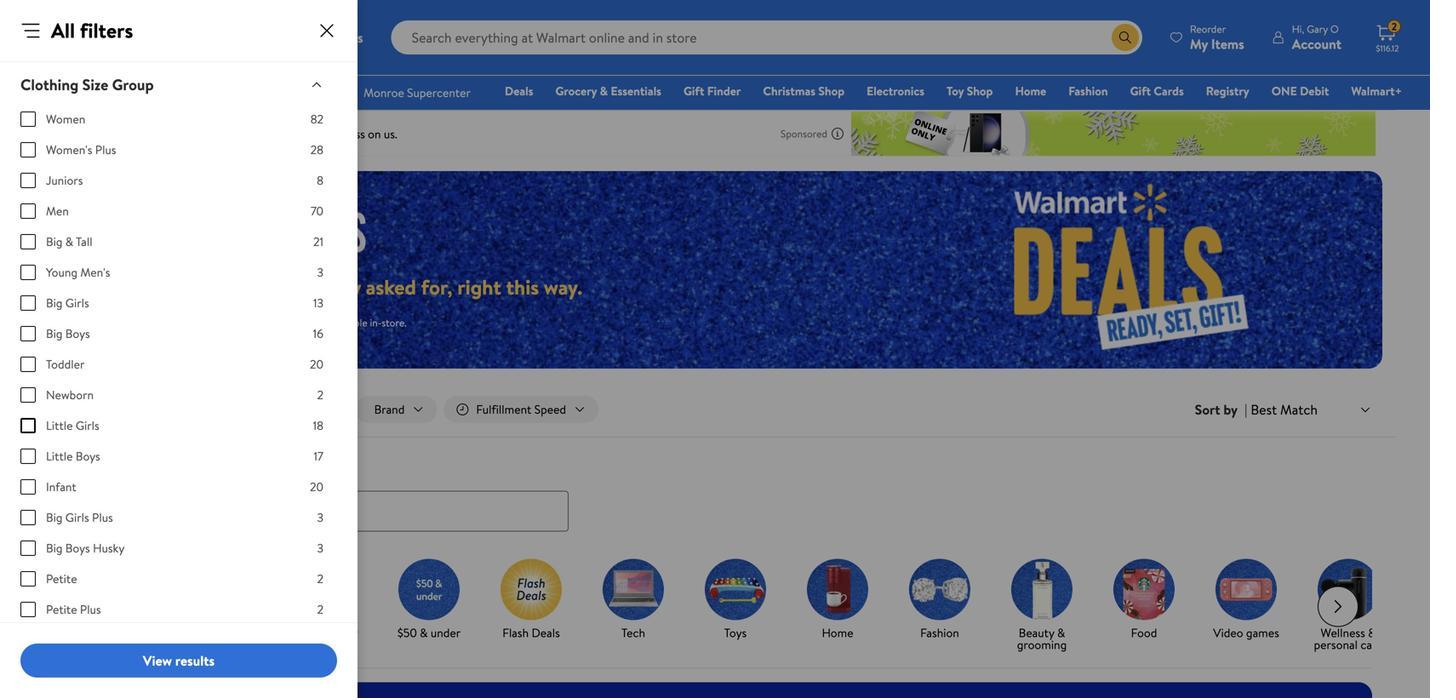 Task type: describe. For each thing, give the bounding box(es) containing it.
savings
[[124, 273, 189, 301]]

it
[[123, 625, 130, 641]]

Search search field
[[391, 20, 1142, 54]]

big boys
[[46, 325, 90, 342]]

get gifts in time for christmas. image
[[92, 559, 153, 620]]

girls for big girls plus
[[65, 509, 89, 526]]

christmas shop link
[[755, 82, 852, 100]]

young men's
[[46, 264, 110, 281]]

food link
[[1100, 559, 1189, 642]]

little for little boys
[[46, 448, 73, 464]]

$25
[[296, 625, 314, 641]]

1 vertical spatial fashion link
[[896, 559, 984, 642]]

registry link
[[1199, 82, 1257, 100]]

sort and filter section element
[[34, 382, 1396, 437]]

0 vertical spatial christmas
[[763, 83, 816, 99]]

$25 & under link
[[283, 559, 371, 642]]

tech
[[622, 625, 645, 641]]

way.
[[544, 273, 582, 301]]

essentials
[[611, 83, 661, 99]]

sort
[[1195, 400, 1220, 419]]

clothing size group
[[20, 74, 154, 95]]

juniors
[[46, 172, 83, 189]]

1 vertical spatial home link
[[793, 559, 882, 642]]

tall
[[76, 233, 92, 250]]

70
[[311, 203, 324, 219]]

major
[[68, 273, 119, 301]]

games
[[1246, 625, 1279, 641]]

big for big boys
[[46, 325, 63, 342]]

electronics
[[867, 83, 925, 99]]

18
[[313, 417, 324, 434]]

finder
[[707, 83, 741, 99]]

all filters button
[[54, 396, 152, 423]]

0 vertical spatial deals
[[505, 83, 533, 99]]

available
[[330, 315, 367, 330]]

big & tall
[[46, 233, 92, 250]]

& for $50
[[420, 625, 428, 641]]

right
[[458, 273, 501, 301]]

$50 & under
[[397, 625, 461, 641]]

close panel image
[[317, 20, 337, 41]]

all filters inside dialog
[[51, 16, 133, 45]]

1 horizontal spatial fashion link
[[1061, 82, 1116, 100]]

video games link
[[1202, 559, 1291, 642]]

one
[[1272, 83, 1297, 99]]

be
[[317, 315, 328, 330]]

gift cards link
[[1123, 82, 1192, 100]]

personal
[[1314, 636, 1358, 653]]

17
[[314, 448, 324, 464]]

get it by christmas link
[[78, 559, 167, 654]]

all filters inside button
[[87, 401, 133, 418]]

women's plus
[[46, 141, 116, 158]]

shop for toy shop
[[967, 83, 993, 99]]

petite plus
[[46, 601, 101, 618]]

one debit
[[1272, 83, 1329, 99]]

items
[[252, 315, 276, 330]]

checks.
[[187, 315, 220, 330]]

3 for young men's
[[317, 264, 324, 281]]

sort by |
[[1195, 400, 1248, 419]]

size
[[82, 74, 108, 95]]

women's
[[46, 141, 92, 158]]

$50 & under link
[[385, 559, 473, 642]]

Walmart Site-Wide search field
[[391, 20, 1142, 54]]

clothing size group button
[[7, 59, 337, 111]]

13
[[313, 295, 324, 311]]

on
[[194, 273, 216, 301]]

group
[[112, 74, 154, 95]]

all filters dialog
[[0, 0, 358, 698]]

beauty
[[1019, 625, 1055, 641]]

plus for women's plus
[[95, 141, 116, 158]]

sponsored
[[781, 126, 828, 141]]

0 horizontal spatial christmas
[[97, 636, 149, 653]]

toy shop
[[947, 83, 993, 99]]

shop tech. image
[[603, 559, 664, 620]]

flash deals
[[503, 625, 560, 641]]

walmart+ link
[[1344, 82, 1410, 100]]

under for $50 & under
[[431, 625, 461, 641]]

electronics link
[[859, 82, 932, 100]]

fashion image
[[909, 559, 971, 620]]

video games
[[1213, 625, 1279, 641]]

big for big & tall
[[46, 233, 63, 250]]

1 horizontal spatial home link
[[1008, 82, 1054, 100]]

shop toys. image
[[705, 559, 766, 620]]

shop beauty and grooming. image
[[1011, 559, 1073, 620]]

clothing size group group
[[20, 111, 324, 693]]

plus for petite plus
[[80, 601, 101, 618]]

& for grocery
[[600, 83, 608, 99]]

& for wellness
[[1368, 625, 1376, 641]]

toys link
[[691, 559, 780, 642]]

shop video games. image
[[1216, 559, 1277, 620]]

wellness & personal care
[[1314, 625, 1383, 653]]

shop food image
[[1114, 559, 1175, 620]]

deals link
[[497, 82, 541, 100]]

filters inside all filters dialog
[[80, 16, 133, 45]]

2 vertical spatial deals
[[532, 625, 560, 641]]

1 horizontal spatial walmart black friday deals for days image
[[897, 171, 1383, 369]]

debit
[[1300, 83, 1329, 99]]

& for $10
[[214, 625, 222, 641]]

for,
[[421, 273, 453, 301]]

next slide for chipmodulewithimages list image
[[1318, 586, 1359, 627]]

results
[[175, 651, 215, 670]]

care
[[1361, 636, 1383, 653]]

all inside button
[[87, 401, 100, 418]]

$116.12
[[1376, 43, 1399, 54]]

husky
[[93, 540, 125, 556]]

3 for big boys husky
[[317, 540, 324, 556]]

infant
[[46, 478, 76, 495]]

get it by christmas
[[97, 625, 149, 653]]

0 horizontal spatial walmart black friday deals for days image
[[68, 210, 381, 252]]

flash
[[503, 625, 529, 641]]

|
[[1245, 400, 1248, 419]]

video
[[1213, 625, 1244, 641]]

0 horizontal spatial fashion
[[920, 625, 959, 641]]

store.
[[382, 315, 407, 330]]

grooming
[[1017, 636, 1067, 653]]

$10
[[194, 625, 211, 641]]

girls for big girls
[[65, 295, 89, 311]]



Task type: locate. For each thing, give the bounding box(es) containing it.
gift
[[684, 83, 704, 99], [1130, 83, 1151, 99]]

21
[[313, 233, 324, 250]]

1 vertical spatial plus
[[92, 509, 113, 526]]

boys for big boys
[[65, 325, 90, 342]]

1 vertical spatial deals
[[54, 457, 91, 478]]

fashion link
[[1061, 82, 1116, 100], [896, 559, 984, 642]]

no
[[152, 315, 166, 330]]

Deals search field
[[34, 457, 1396, 532]]

young
[[46, 264, 78, 281]]

0 horizontal spatial all
[[51, 16, 75, 45]]

major savings on everything they asked for, right this way.
[[68, 273, 582, 301]]

girls up while
[[65, 295, 89, 311]]

gift for gift finder
[[684, 83, 704, 99]]

2 big from the top
[[46, 295, 63, 311]]

& right the '$25'
[[317, 625, 325, 641]]

3 under from the left
[[431, 625, 461, 641]]

2 vertical spatial plus
[[80, 601, 101, 618]]

1 vertical spatial 3
[[317, 509, 324, 526]]

0 vertical spatial filters
[[80, 16, 133, 45]]

by inside sort and filter section element
[[1224, 400, 1238, 419]]

3 big from the top
[[46, 325, 63, 342]]

cards
[[1154, 83, 1184, 99]]

grocery & essentials link
[[548, 82, 669, 100]]

big left tall
[[46, 233, 63, 250]]

1 horizontal spatial fashion
[[1069, 83, 1108, 99]]

shop wellness and self-care. image
[[1318, 559, 1379, 620]]

0 vertical spatial petite
[[46, 570, 77, 587]]

3
[[317, 264, 324, 281], [317, 509, 324, 526], [317, 540, 324, 556]]

None checkbox
[[20, 203, 36, 219], [20, 265, 36, 280], [20, 326, 36, 341], [20, 357, 36, 372], [20, 479, 36, 495], [20, 203, 36, 219], [20, 265, 36, 280], [20, 326, 36, 341], [20, 357, 36, 372], [20, 479, 36, 495]]

food
[[1131, 625, 1157, 641]]

big
[[46, 233, 63, 250], [46, 295, 63, 311], [46, 325, 63, 342], [46, 509, 63, 526], [46, 540, 63, 556]]

walmart+
[[1351, 83, 1402, 99]]

deals left the grocery
[[505, 83, 533, 99]]

in-
[[370, 315, 382, 330]]

2 vertical spatial girls
[[65, 509, 89, 526]]

2 under from the left
[[328, 625, 358, 641]]

& inside wellness & personal care
[[1368, 625, 1376, 641]]

while supplies last. no rain checks. select items may not be available in-store.
[[68, 315, 407, 330]]

view results button
[[20, 644, 337, 678]]

big left search icon
[[46, 509, 63, 526]]

0 horizontal spatial gift
[[684, 83, 704, 99]]

deals right flash
[[532, 625, 560, 641]]

0 vertical spatial 20
[[310, 356, 324, 372]]

by inside get it by christmas
[[133, 625, 145, 641]]

$50
[[397, 625, 417, 641]]

3 down 17
[[317, 509, 324, 526]]

under
[[225, 625, 255, 641], [328, 625, 358, 641], [431, 625, 461, 641]]

0 horizontal spatial under
[[225, 625, 255, 641]]

beauty & grooming
[[1017, 625, 1067, 653]]

girls for little girls
[[76, 417, 99, 434]]

1 vertical spatial christmas
[[97, 636, 149, 653]]

20 for infant
[[310, 478, 324, 495]]

big down big girls plus
[[46, 540, 63, 556]]

wellness & personal care link
[[1304, 559, 1393, 654]]

2 petite from the top
[[46, 601, 77, 618]]

Search in deals search field
[[54, 491, 569, 532]]

boys down little girls
[[76, 448, 100, 464]]

deals up infant
[[54, 457, 91, 478]]

0 vertical spatial all filters
[[51, 16, 133, 45]]

2 little from the top
[[46, 448, 73, 464]]

None checkbox
[[20, 112, 36, 127], [20, 142, 36, 158], [20, 173, 36, 188], [20, 234, 36, 249], [20, 295, 36, 311], [20, 387, 36, 403], [20, 418, 36, 433], [20, 449, 36, 464], [20, 510, 36, 525], [20, 541, 36, 556], [20, 571, 36, 587], [20, 602, 36, 617], [20, 112, 36, 127], [20, 142, 36, 158], [20, 173, 36, 188], [20, 234, 36, 249], [20, 295, 36, 311], [20, 387, 36, 403], [20, 418, 36, 433], [20, 449, 36, 464], [20, 510, 36, 525], [20, 541, 36, 556], [20, 571, 36, 587], [20, 602, 36, 617]]

may
[[279, 315, 297, 330]]

all filters up little boys
[[87, 401, 133, 418]]

home down home image
[[822, 625, 854, 641]]

home image
[[807, 559, 868, 620]]

girls up little boys
[[76, 417, 99, 434]]

filters inside all filters button
[[103, 401, 133, 418]]

1 3 from the top
[[317, 264, 324, 281]]

flash deals image
[[501, 559, 562, 620]]

& right wellness in the bottom of the page
[[1368, 625, 1376, 641]]

gift left finder
[[684, 83, 704, 99]]

fashion down fashion image
[[920, 625, 959, 641]]

filters up size
[[80, 16, 133, 45]]

big for big girls plus
[[46, 509, 63, 526]]

under inside $25 & under link
[[328, 625, 358, 641]]

walmart black friday deals for days image
[[897, 171, 1383, 369], [68, 210, 381, 252]]

by
[[1224, 400, 1238, 419], [133, 625, 145, 641]]

1 under from the left
[[225, 625, 255, 641]]

one debit link
[[1264, 82, 1337, 100]]

82
[[311, 111, 324, 127]]

2 vertical spatial 3
[[317, 540, 324, 556]]

walmart image
[[27, 24, 138, 51]]

all filters up size
[[51, 16, 133, 45]]

clothing
[[20, 74, 79, 95]]

plus up get
[[80, 601, 101, 618]]

0 horizontal spatial fashion link
[[896, 559, 984, 642]]

tech link
[[589, 559, 678, 642]]

3 for big girls plus
[[317, 509, 324, 526]]

petite for petite plus
[[46, 601, 77, 618]]

home right toy shop
[[1015, 83, 1047, 99]]

plus
[[95, 141, 116, 158], [92, 509, 113, 526], [80, 601, 101, 618]]

little girls
[[46, 417, 99, 434]]

1 vertical spatial boys
[[76, 448, 100, 464]]

0 vertical spatial all
[[51, 16, 75, 45]]

0 vertical spatial girls
[[65, 295, 89, 311]]

little down newborn
[[46, 417, 73, 434]]

1 petite from the top
[[46, 570, 77, 587]]

0 vertical spatial fashion link
[[1061, 82, 1116, 100]]

0 vertical spatial 3
[[317, 264, 324, 281]]

boys for little boys
[[76, 448, 100, 464]]

0 horizontal spatial home
[[822, 625, 854, 641]]

rain
[[168, 315, 185, 330]]

1 big from the top
[[46, 233, 63, 250]]

grocery & essentials
[[556, 83, 661, 99]]

boys down big girls
[[65, 325, 90, 342]]

1 vertical spatial by
[[133, 625, 145, 641]]

not
[[299, 315, 314, 330]]

shop right toy
[[967, 83, 993, 99]]

big girls
[[46, 295, 89, 311]]

fashion left gift cards
[[1069, 83, 1108, 99]]

1 horizontal spatial shop
[[967, 83, 993, 99]]

2 for petite plus
[[317, 601, 324, 618]]

under for $25 & under
[[328, 625, 358, 641]]

men
[[46, 203, 69, 219]]

deals
[[505, 83, 533, 99], [54, 457, 91, 478], [532, 625, 560, 641]]

1 vertical spatial fashion
[[920, 625, 959, 641]]

1 vertical spatial all
[[87, 401, 100, 418]]

filters
[[80, 16, 133, 45], [103, 401, 133, 418]]

3 3 from the top
[[317, 540, 324, 556]]

under for $10 & under
[[225, 625, 255, 641]]

little boys
[[46, 448, 100, 464]]

home link
[[1008, 82, 1054, 100], [793, 559, 882, 642]]

1 vertical spatial all filters
[[87, 401, 133, 418]]

20 down 17
[[310, 478, 324, 495]]

2
[[1392, 19, 1397, 34], [317, 387, 324, 403], [317, 570, 324, 587], [317, 601, 324, 618]]

toddler
[[46, 356, 85, 372]]

$10 & under
[[194, 625, 255, 641]]

boys for big boys husky
[[65, 540, 90, 556]]

3 up "13"
[[317, 264, 324, 281]]

select
[[222, 315, 250, 330]]

this
[[506, 273, 539, 301]]

0 horizontal spatial by
[[133, 625, 145, 641]]

search image
[[68, 505, 82, 518]]

gift cards
[[1130, 83, 1184, 99]]

plus right "women's"
[[95, 141, 116, 158]]

1 horizontal spatial christmas
[[763, 83, 816, 99]]

fashion
[[1069, 83, 1108, 99], [920, 625, 959, 641]]

1 vertical spatial home
[[822, 625, 854, 641]]

1 vertical spatial little
[[46, 448, 73, 464]]

asked
[[366, 273, 416, 301]]

under inside $10 & under link
[[225, 625, 255, 641]]

1 vertical spatial girls
[[76, 417, 99, 434]]

1 horizontal spatial home
[[1015, 83, 1047, 99]]

1 horizontal spatial under
[[328, 625, 358, 641]]

supplies
[[95, 315, 130, 330]]

20 down 16
[[310, 356, 324, 372]]

1 horizontal spatial gift
[[1130, 83, 1151, 99]]

little for little girls
[[46, 417, 73, 434]]

plus right search icon
[[92, 509, 113, 526]]

beauty & grooming link
[[998, 559, 1086, 654]]

toy
[[947, 83, 964, 99]]

& right beauty
[[1057, 625, 1065, 641]]

big down "young"
[[46, 295, 63, 311]]

petite up petite plus
[[46, 570, 77, 587]]

& right the grocery
[[600, 83, 608, 99]]

2 3 from the top
[[317, 509, 324, 526]]

0 vertical spatial boys
[[65, 325, 90, 342]]

they
[[322, 273, 361, 301]]

0 vertical spatial by
[[1224, 400, 1238, 419]]

big left while
[[46, 325, 63, 342]]

view results
[[143, 651, 215, 670]]

under right the $10
[[225, 625, 255, 641]]

by right the it
[[133, 625, 145, 641]]

petite for petite
[[46, 570, 77, 587]]

shop
[[819, 83, 845, 99], [967, 83, 993, 99]]

newborn
[[46, 387, 94, 403]]

2 for petite
[[317, 570, 324, 587]]

1 shop from the left
[[819, 83, 845, 99]]

wellness
[[1321, 625, 1365, 641]]

1 vertical spatial filters
[[103, 401, 133, 418]]

shop up "sponsored"
[[819, 83, 845, 99]]

all inside dialog
[[51, 16, 75, 45]]

girls up big boys husky on the left
[[65, 509, 89, 526]]

1 vertical spatial petite
[[46, 601, 77, 618]]

& for $25
[[317, 625, 325, 641]]

0 horizontal spatial shop
[[819, 83, 845, 99]]

shop for christmas shop
[[819, 83, 845, 99]]

2 vertical spatial boys
[[65, 540, 90, 556]]

little up infant
[[46, 448, 73, 464]]

0 vertical spatial little
[[46, 417, 73, 434]]

all up 'clothing'
[[51, 16, 75, 45]]

1 horizontal spatial by
[[1224, 400, 1238, 419]]

big boys husky
[[46, 540, 125, 556]]

0 vertical spatial home link
[[1008, 82, 1054, 100]]

flash deals link
[[487, 559, 576, 642]]

& left tall
[[65, 233, 73, 250]]

& inside 'beauty & grooming'
[[1057, 625, 1065, 641]]

0 horizontal spatial home link
[[793, 559, 882, 642]]

get
[[100, 625, 120, 641]]

0 vertical spatial plus
[[95, 141, 116, 158]]

5 big from the top
[[46, 540, 63, 556]]

all up little boys
[[87, 401, 100, 418]]

2 for newborn
[[317, 387, 324, 403]]

all filters
[[51, 16, 133, 45], [87, 401, 133, 418]]

gift left the cards
[[1130, 83, 1151, 99]]

gift for gift cards
[[1130, 83, 1151, 99]]

&
[[600, 83, 608, 99], [65, 233, 73, 250], [214, 625, 222, 641], [317, 625, 325, 641], [420, 625, 428, 641], [1057, 625, 1065, 641], [1368, 625, 1376, 641]]

& for beauty
[[1057, 625, 1065, 641]]

while
[[68, 315, 93, 330]]

$25 & under
[[296, 625, 358, 641]]

4 big from the top
[[46, 509, 63, 526]]

deals inside search box
[[54, 457, 91, 478]]

1 20 from the top
[[310, 356, 324, 372]]

& right $50
[[420, 625, 428, 641]]

0 vertical spatial fashion
[[1069, 83, 1108, 99]]

1 gift from the left
[[684, 83, 704, 99]]

toy shop link
[[939, 82, 1001, 100]]

2 gift from the left
[[1130, 83, 1151, 99]]

women
[[46, 111, 85, 127]]

2 horizontal spatial under
[[431, 625, 461, 641]]

under inside $50 & under link
[[431, 625, 461, 641]]

3 down "search in deals" search box
[[317, 540, 324, 556]]

big girls plus
[[46, 509, 113, 526]]

girls
[[65, 295, 89, 311], [76, 417, 99, 434], [65, 509, 89, 526]]

0 vertical spatial home
[[1015, 83, 1047, 99]]

2 shop from the left
[[967, 83, 993, 99]]

boys down big girls plus
[[65, 540, 90, 556]]

20 for toddler
[[310, 356, 324, 372]]

8
[[317, 172, 324, 189]]

petite left get it by christmas link
[[46, 601, 77, 618]]

16
[[313, 325, 324, 342]]

28
[[310, 141, 324, 158]]

under right the '$25'
[[328, 625, 358, 641]]

big for big boys husky
[[46, 540, 63, 556]]

filters right little girls
[[103, 401, 133, 418]]

by left |
[[1224, 400, 1238, 419]]

grocery
[[556, 83, 597, 99]]

under right $50
[[431, 625, 461, 641]]

1 vertical spatial 20
[[310, 478, 324, 495]]

1 little from the top
[[46, 417, 73, 434]]

shop twenty-five dollars and under. image
[[296, 559, 358, 620]]

& for big
[[65, 233, 73, 250]]

shop fifty dollars and under. image
[[398, 559, 460, 620]]

1 horizontal spatial all
[[87, 401, 100, 418]]

big for big girls
[[46, 295, 63, 311]]

& inside 'clothing size group' group
[[65, 233, 73, 250]]

& right the $10
[[214, 625, 222, 641]]

last.
[[133, 315, 150, 330]]

2 20 from the top
[[310, 478, 324, 495]]



Task type: vqa. For each thing, say whether or not it's contained in the screenshot.
left effects
no



